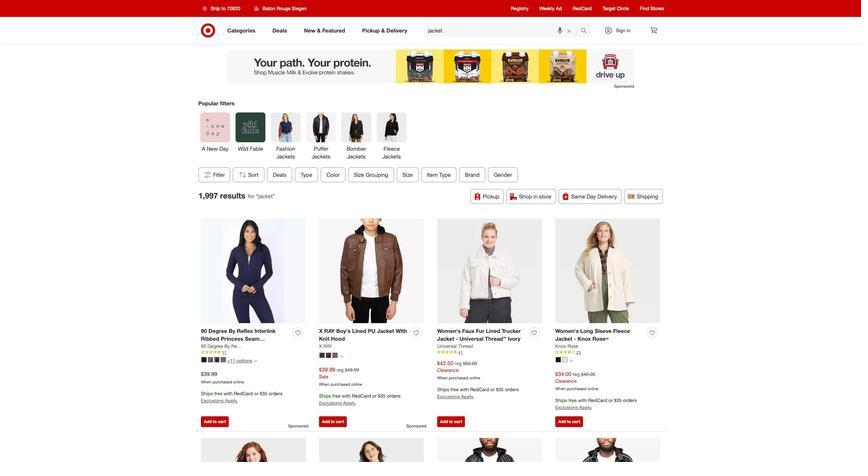 Task type: vqa. For each thing, say whether or not it's contained in the screenshot.
"Cream" Image at the right bottom of the page
yes



Task type: locate. For each thing, give the bounding box(es) containing it.
0 horizontal spatial all colors image
[[340, 356, 343, 359]]

all colors element right tan image at the bottom left
[[340, 355, 343, 359]]

cream image
[[562, 358, 567, 363]]

all colors element right cream image
[[570, 359, 573, 363]]

x ray boy's lined pu jacket with knit hood image
[[319, 219, 424, 324], [319, 219, 424, 324]]

90 degree by reflex interlink ribbed princess seam performance jacket image
[[201, 219, 306, 324], [201, 219, 306, 324]]

0 horizontal spatial all colors element
[[340, 355, 343, 359]]

black image
[[319, 353, 325, 359], [201, 358, 207, 363]]

1 vertical spatial all colors image
[[570, 360, 573, 363]]

all colors + 11 more colors image
[[254, 360, 257, 363]]

1 vertical spatial all colors element
[[570, 359, 573, 363]]

0 horizontal spatial black image
[[201, 358, 207, 363]]

1 horizontal spatial all colors image
[[570, 360, 573, 363]]

0 vertical spatial all colors element
[[340, 355, 343, 359]]

all colors image right cream image
[[570, 360, 573, 363]]

1 horizontal spatial all colors element
[[570, 359, 573, 363]]

women's cargo bomber jacket - universal thread™ image
[[319, 439, 424, 463], [319, 439, 424, 463]]

all colors element for cream image
[[570, 359, 573, 363]]

What can we help you find? suggestions appear below search field
[[424, 23, 582, 38]]

0 vertical spatial all colors image
[[340, 356, 343, 359]]

all colors + 11 more colors element
[[254, 359, 257, 363]]

x ray men's grainy pu leather hooded jacket with faux shearing lining image
[[555, 439, 660, 463], [555, 439, 660, 463]]

1 horizontal spatial black image
[[319, 353, 325, 359]]

x ray men's grainy pu hooded jacket with faux shearing lining image
[[437, 439, 542, 463], [437, 439, 542, 463]]

women's long sleeve fleece jacket - knox rose™ image
[[555, 219, 660, 324], [555, 219, 660, 324]]

all colors image
[[340, 356, 343, 359], [570, 360, 573, 363]]

all colors element
[[340, 355, 343, 359], [570, 359, 573, 363]]

black image for burgundy icon
[[319, 353, 325, 359]]

all colors image right tan image at the bottom left
[[340, 356, 343, 359]]

black image left burgundy icon
[[319, 353, 325, 359]]

all colors element for burgundy icon
[[340, 355, 343, 359]]

women's relaxed fit essential blazer - a new day™ black image
[[201, 439, 306, 463], [201, 439, 306, 463]]

black image left castlerock image
[[201, 358, 207, 363]]

women's faux fur lined trucker jacket - universal thread™ ivory image
[[437, 219, 542, 324], [437, 219, 542, 324]]



Task type: describe. For each thing, give the bounding box(es) containing it.
burgundy image
[[326, 353, 331, 359]]

castlerock image
[[208, 358, 213, 363]]

black image
[[556, 358, 561, 363]]

sage image
[[221, 358, 226, 363]]

all colors image for cream image all colors element
[[570, 360, 573, 363]]

black image for castlerock image
[[201, 358, 207, 363]]

advertisement element
[[227, 50, 634, 83]]

tan image
[[332, 353, 338, 359]]

peppercorn image
[[214, 358, 220, 363]]

all colors image for all colors element for burgundy icon
[[340, 356, 343, 359]]



